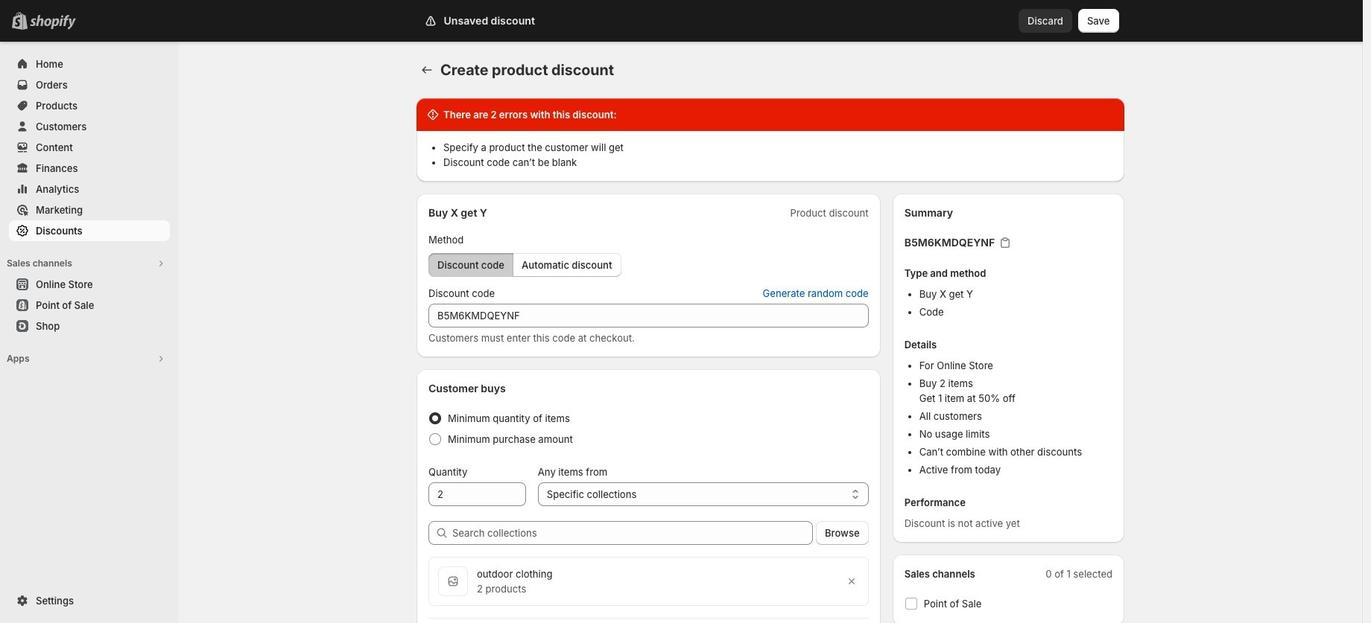 Task type: locate. For each thing, give the bounding box(es) containing it.
None text field
[[428, 304, 869, 328], [428, 483, 526, 507], [428, 304, 869, 328], [428, 483, 526, 507]]

Search collections text field
[[452, 522, 813, 545]]

shopify image
[[30, 15, 76, 30]]



Task type: vqa. For each thing, say whether or not it's contained in the screenshot.
'0.00' text box
no



